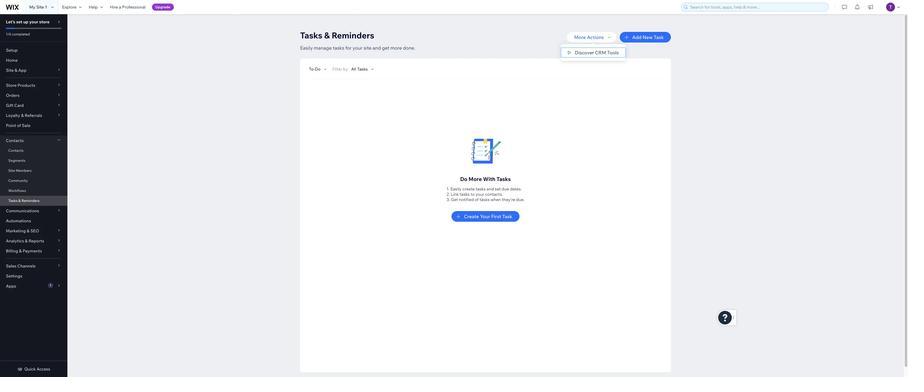 Task type: vqa. For each thing, say whether or not it's contained in the screenshot.
the rightmost set
yes



Task type: describe. For each thing, give the bounding box(es) containing it.
for
[[346, 45, 352, 51]]

site
[[364, 45, 372, 51]]

upgrade button
[[152, 4, 174, 11]]

hire a professional link
[[106, 0, 149, 14]]

add new task button
[[620, 32, 672, 43]]

home link
[[0, 55, 67, 65]]

contacts for contacts dropdown button
[[6, 138, 24, 144]]

to-do button
[[309, 67, 328, 72]]

referrals
[[25, 113, 42, 118]]

hire
[[110, 4, 118, 10]]

easily inside 1. easily create tasks and set due dates. 2. link tasks to your contacts. 3. get notified of tasks when they're due.
[[451, 187, 462, 192]]

hire a professional
[[110, 4, 146, 10]]

upgrade
[[156, 5, 170, 9]]

contacts button
[[0, 136, 67, 146]]

tasks up manage
[[300, 30, 323, 41]]

due
[[502, 187, 510, 192]]

1 horizontal spatial task
[[654, 34, 664, 40]]

& for loyalty & referrals dropdown button
[[21, 113, 24, 118]]

gift
[[6, 103, 13, 108]]

crm
[[596, 50, 607, 56]]

1.
[[447, 187, 450, 192]]

more inside button
[[575, 34, 586, 40]]

point of sale
[[6, 123, 30, 128]]

reports
[[29, 239, 44, 244]]

quick access button
[[17, 367, 50, 373]]

your inside sidebar element
[[29, 19, 38, 25]]

community link
[[0, 176, 67, 186]]

loyalty & referrals button
[[0, 111, 67, 121]]

card
[[14, 103, 24, 108]]

& for tasks & reminders link
[[18, 199, 21, 203]]

done.
[[403, 45, 416, 51]]

get
[[451, 197, 458, 203]]

analytics & reports button
[[0, 236, 67, 247]]

workflows link
[[0, 186, 67, 196]]

& for analytics & reports popup button
[[25, 239, 28, 244]]

all
[[352, 67, 357, 72]]

contacts link
[[0, 146, 67, 156]]

site & app button
[[0, 65, 67, 75]]

manage
[[314, 45, 332, 51]]

segments
[[8, 159, 25, 163]]

create
[[463, 187, 475, 192]]

communications
[[6, 209, 39, 214]]

site for site members
[[8, 169, 15, 173]]

settings
[[6, 274, 22, 279]]

link
[[451, 192, 459, 197]]

billing & payments
[[6, 249, 42, 254]]

tasks inside tasks & reminders link
[[8, 199, 18, 203]]

billing & payments button
[[0, 247, 67, 257]]

due.
[[517, 197, 525, 203]]

0 horizontal spatial do
[[315, 67, 321, 72]]

tasks & reminders link
[[0, 196, 67, 206]]

setup link
[[0, 45, 67, 55]]

discover crm tools button
[[561, 47, 626, 58]]

tasks up due
[[497, 176, 511, 183]]

gift card
[[6, 103, 24, 108]]

more actions button
[[568, 32, 617, 43]]

contacts for contacts link at the left top of page
[[8, 149, 24, 153]]

explore
[[62, 4, 77, 10]]

settings link
[[0, 272, 67, 282]]

0 vertical spatial and
[[373, 45, 381, 51]]

actions
[[588, 34, 604, 40]]

members
[[16, 169, 32, 173]]

and inside 1. easily create tasks and set due dates. 2. link tasks to your contacts. 3. get notified of tasks when they're due.
[[487, 187, 494, 192]]

sales
[[6, 264, 16, 269]]

quick
[[24, 367, 36, 373]]

professional
[[122, 4, 146, 10]]

of inside sidebar element
[[17, 123, 21, 128]]

marketing
[[6, 229, 26, 234]]

& for marketing & seo dropdown button
[[27, 229, 29, 234]]

sales channels
[[6, 264, 36, 269]]

tasks right to
[[476, 187, 486, 192]]

access
[[37, 367, 50, 373]]

set inside 1. easily create tasks and set due dates. 2. link tasks to your contacts. 3. get notified of tasks when they're due.
[[495, 187, 501, 192]]

site for site & app
[[6, 68, 14, 73]]

tasks & reminders inside tasks & reminders link
[[8, 199, 40, 203]]

tools
[[608, 50, 619, 56]]

0 vertical spatial reminders
[[332, 30, 375, 41]]

tasks left for
[[333, 45, 345, 51]]

payments
[[23, 249, 42, 254]]

2.
[[447, 192, 450, 197]]

sidebar element
[[0, 14, 67, 378]]

create your first task
[[464, 214, 513, 220]]

app
[[18, 68, 27, 73]]

dates.
[[510, 187, 522, 192]]

to-do
[[309, 67, 321, 72]]

billing
[[6, 249, 18, 254]]

up
[[23, 19, 28, 25]]

my site 1
[[29, 4, 47, 10]]

analytics & reports
[[6, 239, 44, 244]]

Search for tools, apps, help & more... field
[[689, 3, 828, 11]]

they're
[[502, 197, 516, 203]]

products
[[18, 83, 35, 88]]

loyalty & referrals
[[6, 113, 42, 118]]

1 vertical spatial your
[[353, 45, 363, 51]]

more actions
[[575, 34, 604, 40]]



Task type: locate. For each thing, give the bounding box(es) containing it.
your inside 1. easily create tasks and set due dates. 2. link tasks to your contacts. 3. get notified of tasks when they're due.
[[476, 192, 485, 197]]

communications button
[[0, 206, 67, 216]]

discover crm tools
[[575, 50, 619, 56]]

do more with tasks
[[461, 176, 511, 183]]

gift card button
[[0, 101, 67, 111]]

tasks & reminders up for
[[300, 30, 375, 41]]

by:
[[343, 67, 349, 72]]

site members link
[[0, 166, 67, 176]]

& left seo
[[27, 229, 29, 234]]

1 horizontal spatial reminders
[[332, 30, 375, 41]]

tasks
[[300, 30, 323, 41], [357, 67, 368, 72], [497, 176, 511, 183], [8, 199, 18, 203]]

of
[[17, 123, 21, 128], [475, 197, 479, 203]]

quick access
[[24, 367, 50, 373]]

contacts inside dropdown button
[[6, 138, 24, 144]]

when
[[491, 197, 501, 203]]

more up create
[[469, 176, 482, 183]]

0 vertical spatial task
[[654, 34, 664, 40]]

orders button
[[0, 91, 67, 101]]

do left filter
[[315, 67, 321, 72]]

site & app
[[6, 68, 27, 73]]

tasks down the workflows
[[8, 199, 18, 203]]

0 horizontal spatial and
[[373, 45, 381, 51]]

point
[[6, 123, 16, 128]]

site members
[[8, 169, 32, 173]]

let's
[[6, 19, 15, 25]]

automations link
[[0, 216, 67, 226]]

1 horizontal spatial easily
[[451, 187, 462, 192]]

sale
[[22, 123, 30, 128]]

all tasks button
[[352, 67, 375, 72]]

& for billing & payments popup button
[[19, 249, 22, 254]]

0 vertical spatial your
[[29, 19, 38, 25]]

create your first task button
[[452, 212, 520, 222]]

0 horizontal spatial easily
[[300, 45, 313, 51]]

tasks right all
[[357, 67, 368, 72]]

of left sale
[[17, 123, 21, 128]]

and left "get"
[[373, 45, 381, 51]]

1/6
[[6, 32, 11, 36]]

site down segments at the top of the page
[[8, 169, 15, 173]]

more
[[575, 34, 586, 40], [469, 176, 482, 183]]

1 right my
[[45, 4, 47, 10]]

& right loyalty
[[21, 113, 24, 118]]

first
[[492, 214, 502, 220]]

your right up
[[29, 19, 38, 25]]

analytics
[[6, 239, 24, 244]]

marketing & seo button
[[0, 226, 67, 236]]

create
[[464, 214, 479, 220]]

store
[[6, 83, 17, 88]]

0 horizontal spatial task
[[503, 214, 513, 220]]

1 horizontal spatial tasks & reminders
[[300, 30, 375, 41]]

0 vertical spatial of
[[17, 123, 21, 128]]

& inside dropdown button
[[21, 113, 24, 118]]

to-
[[309, 67, 315, 72]]

set left due
[[495, 187, 501, 192]]

discover
[[575, 50, 595, 56]]

0 vertical spatial tasks & reminders
[[300, 30, 375, 41]]

0 vertical spatial set
[[16, 19, 22, 25]]

workflows
[[8, 189, 26, 193]]

with
[[484, 176, 496, 183]]

0 horizontal spatial set
[[16, 19, 22, 25]]

filter
[[333, 67, 342, 72]]

your right to
[[476, 192, 485, 197]]

contacts
[[6, 138, 24, 144], [8, 149, 24, 153]]

and
[[373, 45, 381, 51], [487, 187, 494, 192]]

setup
[[6, 48, 18, 53]]

1 horizontal spatial do
[[461, 176, 468, 183]]

reminders up for
[[332, 30, 375, 41]]

1 horizontal spatial and
[[487, 187, 494, 192]]

0 horizontal spatial 1
[[45, 4, 47, 10]]

a
[[119, 4, 121, 10]]

1 vertical spatial more
[[469, 176, 482, 183]]

do up create
[[461, 176, 468, 183]]

marketing & seo
[[6, 229, 39, 234]]

1 vertical spatial easily
[[451, 187, 462, 192]]

0 vertical spatial 1
[[45, 4, 47, 10]]

1 horizontal spatial more
[[575, 34, 586, 40]]

more
[[391, 45, 402, 51]]

site inside site & app dropdown button
[[6, 68, 14, 73]]

0 vertical spatial easily
[[300, 45, 313, 51]]

& down the workflows
[[18, 199, 21, 203]]

easily manage tasks for your site and get more done.
[[300, 45, 416, 51]]

all tasks
[[352, 67, 368, 72]]

add
[[633, 34, 642, 40]]

1 down settings link
[[50, 284, 51, 288]]

contacts up segments at the top of the page
[[8, 149, 24, 153]]

2 vertical spatial site
[[8, 169, 15, 173]]

0 vertical spatial contacts
[[6, 138, 24, 144]]

contacts down point of sale
[[6, 138, 24, 144]]

sales channels button
[[0, 262, 67, 272]]

1 vertical spatial set
[[495, 187, 501, 192]]

1. easily create tasks and set due dates. 2. link tasks to your contacts. 3. get notified of tasks when they're due.
[[447, 187, 525, 203]]

1 horizontal spatial 1
[[50, 284, 51, 288]]

segments link
[[0, 156, 67, 166]]

& up manage
[[325, 30, 330, 41]]

store
[[39, 19, 50, 25]]

& right billing
[[19, 249, 22, 254]]

your right for
[[353, 45, 363, 51]]

tasks
[[333, 45, 345, 51], [476, 187, 486, 192], [460, 192, 470, 197], [480, 197, 490, 203]]

1 horizontal spatial set
[[495, 187, 501, 192]]

tasks left to
[[460, 192, 470, 197]]

store products
[[6, 83, 35, 88]]

1 horizontal spatial of
[[475, 197, 479, 203]]

store products button
[[0, 81, 67, 91]]

tasks & reminders
[[300, 30, 375, 41], [8, 199, 40, 203]]

2 vertical spatial your
[[476, 192, 485, 197]]

of right to
[[475, 197, 479, 203]]

1 vertical spatial reminders
[[22, 199, 40, 203]]

site inside site members link
[[8, 169, 15, 173]]

completed
[[12, 32, 30, 36]]

set inside sidebar element
[[16, 19, 22, 25]]

reminders down workflows link
[[22, 199, 40, 203]]

to
[[471, 192, 475, 197]]

site right my
[[36, 4, 44, 10]]

0 vertical spatial do
[[315, 67, 321, 72]]

1 vertical spatial do
[[461, 176, 468, 183]]

& inside dropdown button
[[27, 229, 29, 234]]

1 vertical spatial and
[[487, 187, 494, 192]]

0 horizontal spatial your
[[29, 19, 38, 25]]

site down home
[[6, 68, 14, 73]]

reminders inside sidebar element
[[22, 199, 40, 203]]

apps
[[6, 284, 16, 289]]

tasks & reminders up "communications"
[[8, 199, 40, 203]]

point of sale link
[[0, 121, 67, 131]]

seo
[[30, 229, 39, 234]]

notified
[[459, 197, 474, 203]]

easily right 1.
[[451, 187, 462, 192]]

help button
[[85, 0, 106, 14]]

1 vertical spatial 1
[[50, 284, 51, 288]]

1 vertical spatial task
[[503, 214, 513, 220]]

task right new
[[654, 34, 664, 40]]

1/6 completed
[[6, 32, 30, 36]]

set left up
[[16, 19, 22, 25]]

your
[[480, 214, 491, 220]]

1 vertical spatial tasks & reminders
[[8, 199, 40, 203]]

easily left manage
[[300, 45, 313, 51]]

& left reports
[[25, 239, 28, 244]]

1 vertical spatial contacts
[[8, 149, 24, 153]]

& for site & app dropdown button
[[15, 68, 17, 73]]

0 vertical spatial more
[[575, 34, 586, 40]]

& inside dropdown button
[[15, 68, 17, 73]]

filter by:
[[333, 67, 349, 72]]

more left actions
[[575, 34, 586, 40]]

automations
[[6, 219, 31, 224]]

0 horizontal spatial more
[[469, 176, 482, 183]]

and down with
[[487, 187, 494, 192]]

0 horizontal spatial tasks & reminders
[[8, 199, 40, 203]]

community
[[8, 179, 28, 183]]

0 vertical spatial site
[[36, 4, 44, 10]]

1 vertical spatial of
[[475, 197, 479, 203]]

2 horizontal spatial your
[[476, 192, 485, 197]]

1 horizontal spatial your
[[353, 45, 363, 51]]

1 inside sidebar element
[[50, 284, 51, 288]]

of inside 1. easily create tasks and set due dates. 2. link tasks to your contacts. 3. get notified of tasks when they're due.
[[475, 197, 479, 203]]

task
[[654, 34, 664, 40], [503, 214, 513, 220]]

& left app on the top
[[15, 68, 17, 73]]

your
[[29, 19, 38, 25], [353, 45, 363, 51], [476, 192, 485, 197]]

home
[[6, 58, 18, 63]]

0 horizontal spatial reminders
[[22, 199, 40, 203]]

0 horizontal spatial of
[[17, 123, 21, 128]]

tasks left when on the right bottom of the page
[[480, 197, 490, 203]]

1 vertical spatial site
[[6, 68, 14, 73]]

task right first
[[503, 214, 513, 220]]

loyalty
[[6, 113, 20, 118]]



